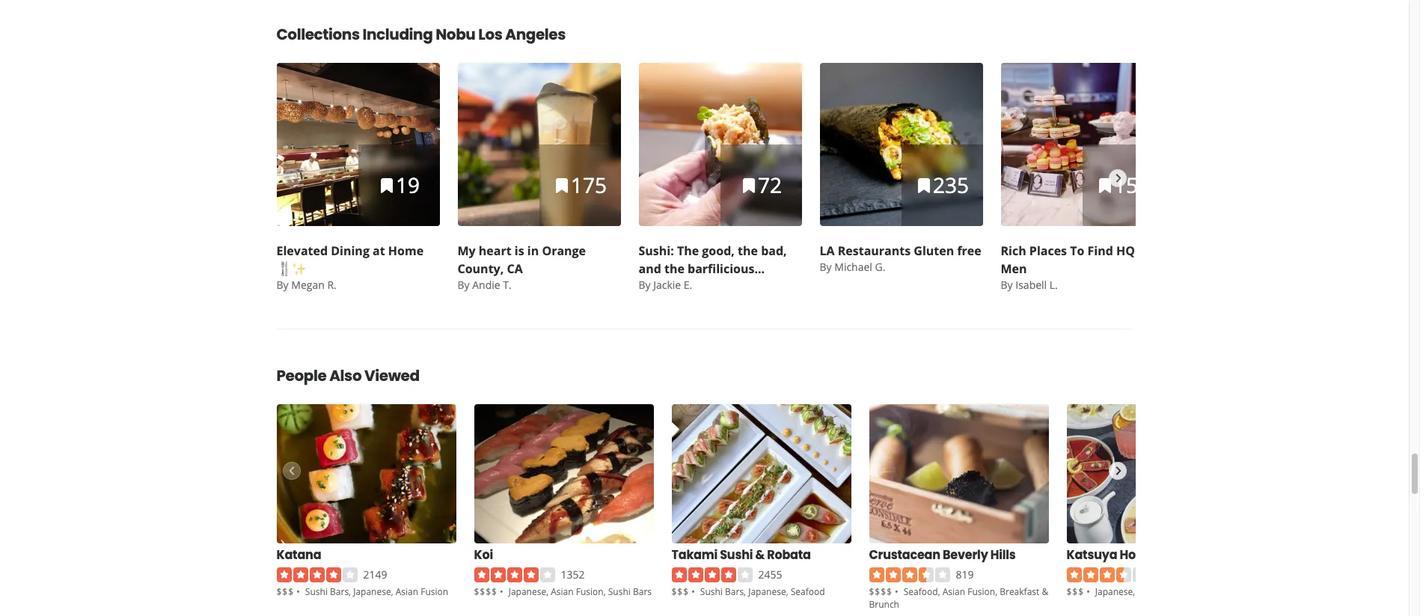 Task type: locate. For each thing, give the bounding box(es) containing it.
1 horizontal spatial bars
[[633, 585, 652, 598]]

g.
[[875, 260, 886, 274]]

$$$
[[277, 585, 294, 598], [672, 585, 690, 598], [1067, 585, 1085, 598]]

takami sushi & robata link
[[672, 546, 811, 564]]

categories element down 2149
[[305, 585, 449, 598]]

l.
[[1050, 278, 1058, 292]]

takami sushi & robata
[[672, 546, 811, 564]]

2 next image from the top
[[1110, 462, 1126, 480]]

$$$$ down crustacean on the right of the page
[[869, 585, 893, 598]]

2 asian from the left
[[551, 585, 574, 598]]

0 vertical spatial next image
[[1110, 169, 1126, 187]]

1 categories element from the left
[[305, 585, 449, 598]]

rich places to find hq men image
[[1001, 63, 1164, 226]]

the up jackie
[[665, 261, 685, 277]]

2 horizontal spatial asian
[[943, 585, 966, 598]]

rich
[[1001, 243, 1027, 259]]

1 $$$ from the left
[[277, 585, 294, 598]]

at
[[373, 243, 385, 259]]

0 horizontal spatial 3.5 star rating image
[[869, 567, 950, 582]]

by down la
[[820, 260, 832, 274]]

24 save v2 image for 19
[[378, 176, 396, 194]]

by down the men
[[1001, 278, 1013, 292]]

4 categories element from the left
[[869, 585, 1049, 611]]

3 $$$ from the left
[[1067, 585, 1085, 598]]

seafood right brunch
[[904, 585, 938, 598]]

andie
[[473, 278, 501, 292]]

24 save v2 image up "at"
[[378, 176, 396, 194]]

4 star rating image for takami sushi & robata
[[672, 567, 753, 582]]

1 vertical spatial next image
[[1110, 462, 1126, 480]]

1 horizontal spatial $$$
[[672, 585, 690, 598]]

categories element for takami sushi & robata
[[701, 585, 825, 598]]

1 vertical spatial &
[[1042, 585, 1049, 598]]

2 japanese from the left
[[509, 585, 547, 598]]

1 horizontal spatial 3.5 star rating image
[[1067, 567, 1148, 582]]

categories element down 2455
[[701, 585, 825, 598]]

2 horizontal spatial 24 save v2 image
[[1097, 176, 1115, 194]]

1 horizontal spatial $$$$
[[869, 585, 893, 598]]

also
[[330, 365, 362, 386]]

by inside sushi: the good, the bad, and the barfilicious... by jackie e.
[[639, 278, 651, 292]]

3.5 star rating image up 'japanese ,'
[[1067, 567, 1148, 582]]

michael
[[835, 260, 873, 274]]

2 horizontal spatial bars
[[725, 585, 744, 598]]

e.
[[684, 278, 693, 292]]

breakfast & brunch
[[869, 585, 1049, 611]]

3 4 star rating image from the left
[[672, 567, 753, 582]]

elevated dining at home 🍴✨ by megan r.
[[277, 243, 424, 292]]

1 asian from the left
[[396, 585, 419, 598]]

collections
[[277, 24, 360, 45]]

is
[[515, 243, 525, 259]]

$$$ down katana link
[[277, 585, 294, 598]]

1 horizontal spatial the
[[738, 243, 758, 259]]

3.5 star rating image down crustacean on the right of the page
[[869, 567, 950, 582]]

angeles
[[506, 24, 566, 45]]

katsuya
[[1067, 546, 1118, 564]]

my
[[458, 243, 476, 259]]

categories element containing japanese
[[509, 585, 652, 598]]

the
[[738, 243, 758, 259], [665, 261, 685, 277]]

24 save v2 image for 235
[[916, 176, 933, 194]]

1 24 save v2 image from the left
[[378, 176, 396, 194]]

& right breakfast
[[1042, 585, 1049, 598]]

1 24 save v2 image from the left
[[740, 176, 758, 194]]

next image
[[1110, 169, 1126, 187], [1110, 462, 1126, 480]]

1 seafood from the left
[[791, 585, 825, 598]]

&
[[756, 546, 765, 564], [1042, 585, 1049, 598]]

japanese
[[353, 585, 391, 598], [509, 585, 547, 598], [749, 585, 787, 598], [1096, 585, 1134, 598]]

by left andie at left
[[458, 278, 470, 292]]

isabell
[[1016, 278, 1047, 292]]

$$$$ down koi link
[[474, 585, 498, 598]]

0 horizontal spatial &
[[756, 546, 765, 564]]

to
[[1071, 243, 1085, 259]]

2149
[[363, 567, 387, 582]]

breakfast
[[1000, 585, 1040, 598]]

previous image
[[283, 169, 299, 187], [283, 462, 299, 480]]

4 star rating image down koi link
[[474, 567, 555, 582]]

collections including nobu los angeles
[[277, 24, 566, 45]]

1 bars from the left
[[330, 585, 349, 598]]

categories element down the 1352
[[509, 585, 652, 598]]

by down and
[[639, 278, 651, 292]]

people
[[277, 365, 327, 386]]

4 star rating image for koi
[[474, 567, 555, 582]]

24 save v2 image for 72
[[740, 176, 758, 194]]

fusion
[[421, 585, 449, 598], [576, 585, 604, 598], [968, 585, 996, 598]]

0 horizontal spatial the
[[665, 261, 685, 277]]

2 horizontal spatial fusion
[[968, 585, 996, 598]]

3 24 save v2 image from the left
[[1097, 176, 1115, 194]]

2 categories element from the left
[[509, 585, 652, 598]]

find
[[1088, 243, 1114, 259]]

my heart is in orange county, ca image
[[458, 63, 621, 226]]

819
[[956, 567, 974, 582]]

3 , from the left
[[547, 585, 549, 598]]

0 horizontal spatial seafood
[[791, 585, 825, 598]]

4 , from the left
[[604, 585, 606, 598]]

3 categories element from the left
[[701, 585, 825, 598]]

hills
[[991, 546, 1016, 564]]

7 , from the left
[[938, 585, 941, 598]]

categories element for koi
[[509, 585, 652, 598]]

2 horizontal spatial 4 star rating image
[[672, 567, 753, 582]]

0 horizontal spatial 24 save v2 image
[[378, 176, 396, 194]]

by
[[820, 260, 832, 274], [277, 278, 289, 292], [458, 278, 470, 292], [639, 278, 651, 292], [1001, 278, 1013, 292]]

1 horizontal spatial seafood
[[904, 585, 938, 598]]

1 next image from the top
[[1110, 169, 1126, 187]]

,
[[349, 585, 351, 598], [391, 585, 393, 598], [547, 585, 549, 598], [604, 585, 606, 598], [744, 585, 746, 598], [787, 585, 789, 598], [938, 585, 941, 598], [996, 585, 998, 598], [1134, 585, 1136, 598]]

19
[[396, 171, 420, 199]]

24 save v2 image up orange
[[553, 176, 571, 194]]

megan
[[291, 278, 325, 292]]

0 vertical spatial previous image
[[283, 169, 299, 187]]

2 24 save v2 image from the left
[[553, 176, 571, 194]]

by down 🍴✨
[[277, 278, 289, 292]]

1 horizontal spatial 24 save v2 image
[[553, 176, 571, 194]]

viewed
[[365, 365, 420, 386]]

asian for koi
[[551, 585, 574, 598]]

1 vertical spatial the
[[665, 261, 685, 277]]

sushi: the good, the bad, and the barfilicious... image
[[639, 63, 802, 226]]

categories element down "819"
[[869, 585, 1049, 611]]

in
[[528, 243, 539, 259]]

9 , from the left
[[1134, 585, 1136, 598]]

1 $$$$ from the left
[[474, 585, 498, 598]]

bars for takami sushi & robata
[[725, 585, 744, 598]]

1 previous image from the top
[[283, 169, 299, 187]]

1 horizontal spatial fusion
[[576, 585, 604, 598]]

2 seafood from the left
[[904, 585, 938, 598]]

good,
[[702, 243, 735, 259]]

3 asian from the left
[[943, 585, 966, 598]]

seafood down 'robata'
[[791, 585, 825, 598]]

fusion for koi
[[576, 585, 604, 598]]

including
[[363, 24, 433, 45]]

koi link
[[474, 546, 493, 564]]

3 fusion from the left
[[968, 585, 996, 598]]

ca
[[507, 261, 523, 277]]

8 , from the left
[[996, 585, 998, 598]]

2455
[[759, 567, 783, 582]]

heart
[[479, 243, 512, 259]]

24 save v2 image
[[740, 176, 758, 194], [916, 176, 933, 194]]

2 4 star rating image from the left
[[474, 567, 555, 582]]

4 star rating image down takami
[[672, 567, 753, 582]]

categories element
[[305, 585, 449, 598], [509, 585, 652, 598], [701, 585, 825, 598], [869, 585, 1049, 611]]

$$$$ for crustacean beverly hills
[[869, 585, 893, 598]]

1 4 star rating image from the left
[[277, 567, 357, 582]]

24 save v2 image up find
[[1097, 176, 1115, 194]]

seafood
[[791, 585, 825, 598], [904, 585, 938, 598]]

$$$$
[[474, 585, 498, 598], [869, 585, 893, 598]]

24 save v2 image for 159
[[1097, 176, 1115, 194]]

county,
[[458, 261, 504, 277]]

0 horizontal spatial 24 save v2 image
[[740, 176, 758, 194]]

categories element containing breakfast & brunch
[[869, 585, 1049, 611]]

& up 2455
[[756, 546, 765, 564]]

1 horizontal spatial 24 save v2 image
[[916, 176, 933, 194]]

dining
[[331, 243, 370, 259]]

1 vertical spatial previous image
[[283, 462, 299, 480]]

sushi
[[720, 546, 753, 564], [305, 585, 328, 598], [608, 585, 631, 598], [701, 585, 723, 598]]

& inside breakfast & brunch
[[1042, 585, 1049, 598]]

0 horizontal spatial asian
[[396, 585, 419, 598]]

6 , from the left
[[787, 585, 789, 598]]

0 horizontal spatial fusion
[[421, 585, 449, 598]]

0 vertical spatial &
[[756, 546, 765, 564]]

2 $$$$ from the left
[[869, 585, 893, 598]]

0 horizontal spatial $$$
[[277, 585, 294, 598]]

$$$ for katsuya hollywood
[[1067, 585, 1085, 598]]

katsuya hollywood
[[1067, 546, 1184, 564]]

previous image for collections
[[283, 169, 299, 187]]

3.5 star rating image
[[869, 567, 950, 582], [1067, 567, 1148, 582]]

24 save v2 image
[[378, 176, 396, 194], [553, 176, 571, 194], [1097, 176, 1115, 194]]

gluten
[[914, 243, 955, 259]]

the left bad,
[[738, 243, 758, 259]]

free
[[958, 243, 982, 259]]

4 star rating image down katana link
[[277, 567, 357, 582]]

$$$ down katsuya
[[1067, 585, 1085, 598]]

0 horizontal spatial bars
[[330, 585, 349, 598]]

0 horizontal spatial 4 star rating image
[[277, 567, 357, 582]]

0 vertical spatial the
[[738, 243, 758, 259]]

2 24 save v2 image from the left
[[916, 176, 933, 194]]

1 , from the left
[[349, 585, 351, 598]]

1 horizontal spatial 4 star rating image
[[474, 567, 555, 582]]

the
[[677, 243, 699, 259]]

2 fusion from the left
[[576, 585, 604, 598]]

1 horizontal spatial asian
[[551, 585, 574, 598]]

4 star rating image
[[277, 567, 357, 582], [474, 567, 555, 582], [672, 567, 753, 582]]

$$$ down takami
[[672, 585, 690, 598]]

people also viewed
[[277, 365, 420, 386]]

1 horizontal spatial &
[[1042, 585, 1049, 598]]

2 previous image from the top
[[283, 462, 299, 480]]

0 horizontal spatial $$$$
[[474, 585, 498, 598]]

2 $$$ from the left
[[672, 585, 690, 598]]

takami
[[672, 546, 718, 564]]

asian
[[396, 585, 419, 598], [551, 585, 574, 598], [943, 585, 966, 598]]

3 bars from the left
[[725, 585, 744, 598]]

2 horizontal spatial $$$
[[1067, 585, 1085, 598]]

bars
[[330, 585, 349, 598], [633, 585, 652, 598], [725, 585, 744, 598]]



Task type: describe. For each thing, give the bounding box(es) containing it.
barfilicious...
[[688, 261, 765, 277]]

nobu
[[436, 24, 476, 45]]

4 star rating image for katana
[[277, 567, 357, 582]]

japanese , asian fusion , sushi bars
[[509, 585, 652, 598]]

235
[[933, 171, 969, 199]]

and
[[639, 261, 662, 277]]

by inside la restaurants gluten free by michael g.
[[820, 260, 832, 274]]

bars for katana
[[330, 585, 349, 598]]

by inside my heart is in orange county, ca by andie t.
[[458, 278, 470, 292]]

159
[[1115, 171, 1151, 199]]

la restaurants gluten free by michael g.
[[820, 243, 982, 274]]

by inside rich places to find hq men by isabell l.
[[1001, 278, 1013, 292]]

home
[[388, 243, 424, 259]]

katana link
[[277, 546, 321, 564]]

72
[[758, 171, 782, 199]]

brunch
[[869, 598, 900, 611]]

1 fusion from the left
[[421, 585, 449, 598]]

hq
[[1117, 243, 1136, 259]]

orange
[[542, 243, 586, 259]]

r.
[[327, 278, 337, 292]]

restaurants
[[838, 243, 911, 259]]

🍴✨
[[277, 261, 307, 277]]

la restaurants gluten free image
[[820, 63, 983, 226]]

2 3.5 star rating image from the left
[[1067, 567, 1148, 582]]

sushi:
[[639, 243, 674, 259]]

elevated dining at home 🍴✨ image
[[277, 63, 440, 226]]

la
[[820, 243, 835, 259]]

crustacean beverly hills
[[869, 546, 1016, 564]]

$$$ for takami sushi & robata
[[672, 585, 690, 598]]

my heart is in orange county, ca by andie t.
[[458, 243, 586, 292]]

katsuya hollywood link
[[1067, 546, 1184, 564]]

1352
[[561, 567, 585, 582]]

2 bars from the left
[[633, 585, 652, 598]]

2 , from the left
[[391, 585, 393, 598]]

previous image for people
[[283, 462, 299, 480]]

4 japanese from the left
[[1096, 585, 1134, 598]]

crustacean beverly hills link
[[869, 546, 1016, 564]]

sushi bars , japanese , seafood
[[701, 585, 825, 598]]

robata
[[767, 546, 811, 564]]

$$$ for katana
[[277, 585, 294, 598]]

bad,
[[761, 243, 787, 259]]

men
[[1001, 261, 1027, 277]]

categories element for katana
[[305, 585, 449, 598]]

1 3.5 star rating image from the left
[[869, 567, 950, 582]]

rich places to find hq men by isabell l.
[[1001, 243, 1136, 292]]

hollywood
[[1120, 546, 1184, 564]]

5 , from the left
[[744, 585, 746, 598]]

t.
[[503, 278, 512, 292]]

japanese ,
[[1096, 585, 1138, 598]]

by inside the elevated dining at home 🍴✨ by megan r.
[[277, 278, 289, 292]]

los
[[479, 24, 503, 45]]

24 save v2 image for 175
[[553, 176, 571, 194]]

sushi bars , japanese , asian fusion
[[305, 585, 449, 598]]

crustacean
[[869, 546, 941, 564]]

categories element for crustacean beverly hills
[[869, 585, 1049, 611]]

jackie
[[654, 278, 681, 292]]

koi
[[474, 546, 493, 564]]

places
[[1030, 243, 1068, 259]]

next image for collections including nobu los angeles
[[1110, 169, 1126, 187]]

175
[[571, 171, 607, 199]]

fusion for crustacean beverly hills
[[968, 585, 996, 598]]

asian for crustacean beverly hills
[[943, 585, 966, 598]]

3 japanese from the left
[[749, 585, 787, 598]]

katana
[[277, 546, 321, 564]]

next image for people also viewed
[[1110, 462, 1126, 480]]

seafood , asian fusion ,
[[904, 585, 1000, 598]]

sushi: the good, the bad, and the barfilicious... by jackie e.
[[639, 243, 787, 292]]

elevated
[[277, 243, 328, 259]]

$$$$ for koi
[[474, 585, 498, 598]]

beverly
[[943, 546, 989, 564]]

1 japanese from the left
[[353, 585, 391, 598]]



Task type: vqa. For each thing, say whether or not it's contained in the screenshot.


